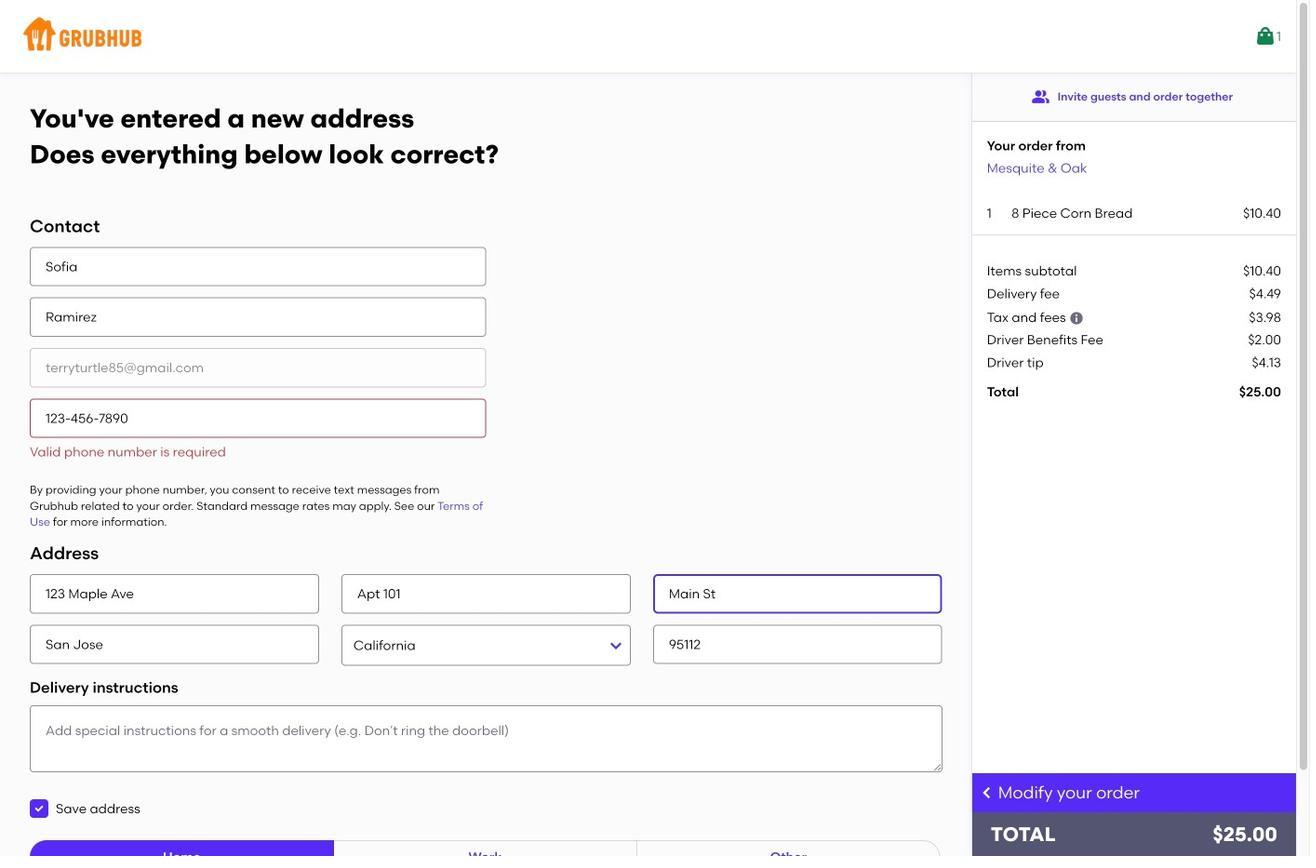 Task type: locate. For each thing, give the bounding box(es) containing it.
svg image
[[1069, 311, 1084, 325]]

Address 1 text field
[[30, 574, 319, 614]]

Email email field
[[30, 348, 486, 387]]

Last name text field
[[30, 298, 486, 337]]

Cross street text field
[[653, 574, 942, 614]]

City text field
[[30, 625, 319, 664]]

svg image
[[33, 803, 45, 814]]

Address 2 text field
[[341, 574, 631, 614]]

alert
[[30, 444, 226, 460]]



Task type: vqa. For each thing, say whether or not it's contained in the screenshot.
Main Navigation navigation
yes



Task type: describe. For each thing, give the bounding box(es) containing it.
First name text field
[[30, 247, 486, 286]]

Zip text field
[[653, 625, 942, 664]]

Phone telephone field
[[30, 399, 486, 438]]

people icon image
[[1032, 87, 1050, 106]]

main navigation navigation
[[0, 0, 1296, 73]]

Add special instructions for a smooth delivery (e.g. Don't ring the doorbell) text field
[[30, 705, 942, 772]]



